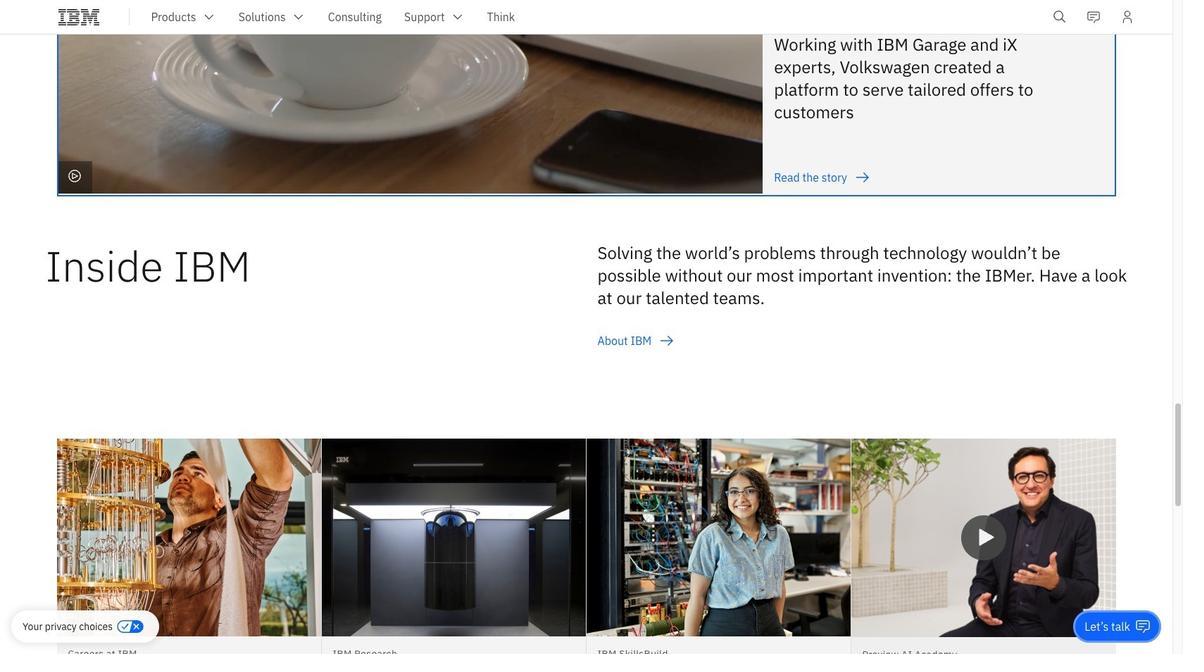 Task type: vqa. For each thing, say whether or not it's contained in the screenshot.
CONTACT US region
no



Task type: locate. For each thing, give the bounding box(es) containing it.
your privacy choices element
[[23, 619, 113, 635]]



Task type: describe. For each thing, give the bounding box(es) containing it.
let's talk element
[[1085, 619, 1131, 635]]



